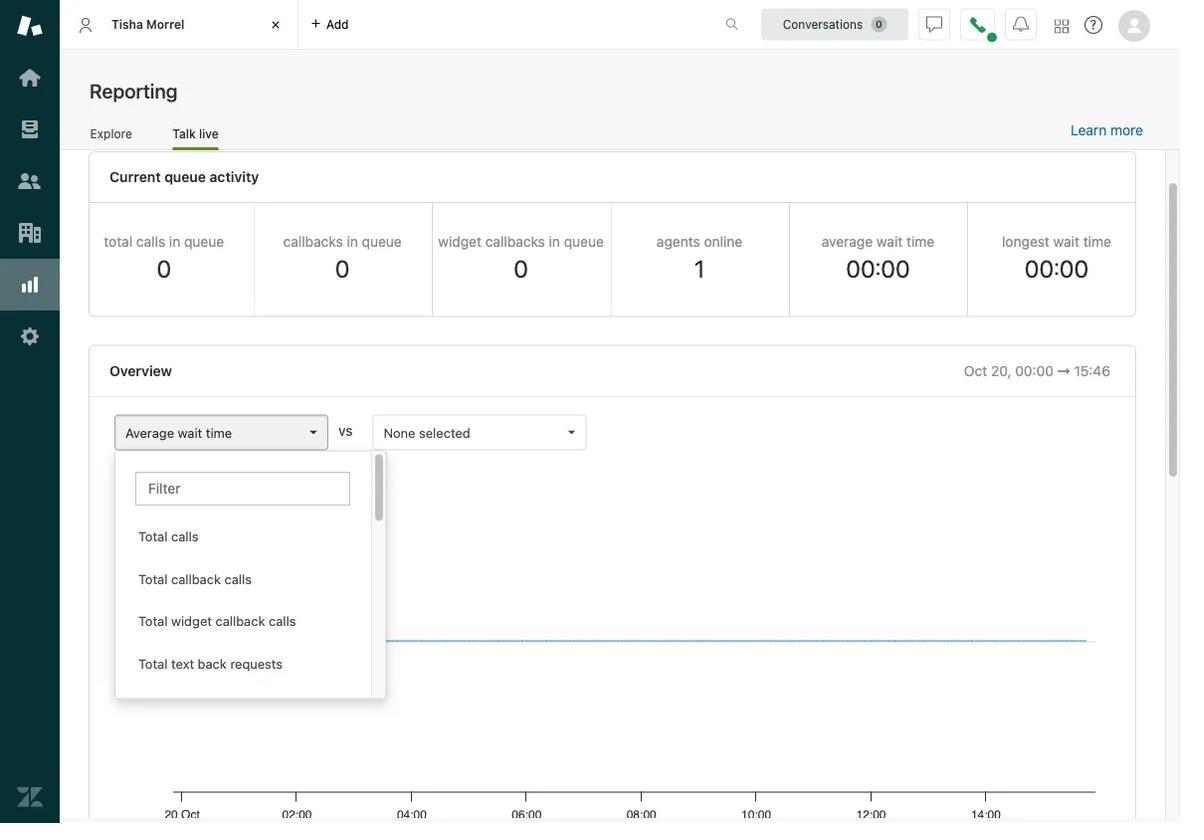 Task type: vqa. For each thing, say whether or not it's contained in the screenshot.
Measure
no



Task type: locate. For each thing, give the bounding box(es) containing it.
button displays agent's chat status as invisible. image
[[927, 16, 942, 32]]

conversations
[[783, 17, 863, 31]]

views image
[[17, 116, 43, 142]]

talk live link
[[173, 126, 219, 150]]

tisha
[[111, 17, 143, 31]]

reporting image
[[17, 272, 43, 298]]

live
[[199, 126, 219, 140]]

close image
[[266, 15, 286, 35]]

talk
[[173, 126, 196, 140]]

explore link
[[90, 126, 133, 147]]

admin image
[[17, 323, 43, 349]]

get started image
[[17, 65, 43, 91]]

reporting
[[90, 79, 178, 102]]

get help image
[[1085, 16, 1103, 34]]

zendesk products image
[[1055, 19, 1069, 33]]

talk live
[[173, 126, 219, 140]]



Task type: describe. For each thing, give the bounding box(es) containing it.
customers image
[[17, 168, 43, 194]]

add
[[326, 17, 349, 31]]

zendesk image
[[17, 784, 43, 810]]

morrel
[[146, 17, 185, 31]]

learn more
[[1071, 122, 1143, 138]]

add button
[[299, 0, 361, 49]]

notifications image
[[1013, 16, 1029, 32]]

learn more link
[[1071, 121, 1143, 139]]

organizations image
[[17, 220, 43, 246]]

tisha morrel tab
[[60, 0, 299, 50]]

explore
[[90, 126, 132, 140]]

tabs tab list
[[60, 0, 705, 50]]

conversations button
[[761, 8, 909, 40]]

learn
[[1071, 122, 1107, 138]]

zendesk support image
[[17, 13, 43, 39]]

more
[[1111, 122, 1143, 138]]

tisha morrel
[[111, 17, 185, 31]]

main element
[[0, 0, 60, 823]]



